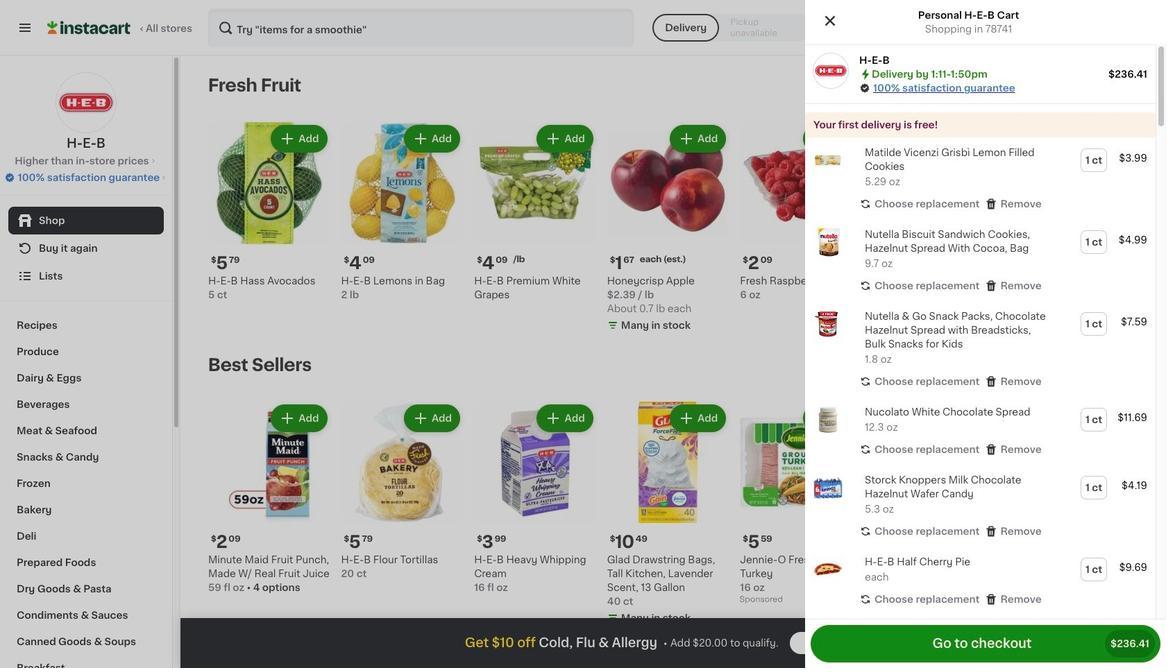 Task type: locate. For each thing, give the bounding box(es) containing it.
2 product group from the top
[[806, 219, 1156, 301]]

nutella biscuit sandwich cookies, hazelnut spread with cocoa, bag image
[[814, 228, 843, 257]]

product group
[[806, 138, 1156, 219], [806, 219, 1156, 301], [806, 301, 1156, 397], [806, 397, 1156, 465], [806, 465, 1156, 547], [806, 547, 1156, 615], [806, 615, 1156, 669]]

0 vertical spatial sponsored image
[[741, 596, 783, 604]]

0 vertical spatial item carousel region
[[208, 72, 1129, 341]]

None search field
[[208, 8, 635, 47]]

service type group
[[653, 14, 811, 42]]

h e b image
[[814, 53, 849, 88]]

storck knoppers milk chocolate hazelnut wafer candy image
[[814, 474, 843, 503]]

item carousel region
[[208, 72, 1129, 341], [208, 352, 1129, 647]]

1 vertical spatial item carousel region
[[208, 352, 1129, 647]]

$0.41 each (estimated) element
[[1007, 529, 1129, 554]]

1 vertical spatial sponsored image
[[607, 630, 649, 638]]

nutella & go snack packs, chocolate hazelnut spread with breadsticks, bulk snacks for kids image
[[814, 310, 843, 339]]

5 product group from the top
[[806, 465, 1156, 547]]

h-e-b half cherry pie image
[[814, 556, 843, 585]]

$4.09 per pound element
[[474, 250, 596, 274]]

main content
[[181, 56, 1167, 669]]

sponsored image
[[741, 596, 783, 604], [607, 630, 649, 638]]

2 item carousel region from the top
[[208, 352, 1129, 647]]

0 horizontal spatial sponsored image
[[607, 630, 649, 638]]

product group
[[208, 122, 330, 302], [341, 122, 463, 302], [474, 122, 596, 302], [607, 122, 729, 335], [741, 122, 862, 302], [874, 122, 995, 316], [1007, 122, 1129, 302], [208, 402, 330, 595], [341, 402, 463, 581], [474, 402, 596, 595], [607, 402, 729, 641], [741, 402, 862, 608], [874, 402, 995, 581], [1007, 402, 1129, 615]]

nucolato white chocolate spread image
[[814, 406, 843, 435]]



Task type: vqa. For each thing, say whether or not it's contained in the screenshot.
the left Sponsored image
yes



Task type: describe. For each thing, give the bounding box(es) containing it.
instacart logo image
[[47, 19, 131, 36]]

treatment tracker modal dialog
[[181, 619, 1167, 669]]

1 product group from the top
[[806, 138, 1156, 219]]

1 item carousel region from the top
[[208, 72, 1129, 341]]

6 product group from the top
[[806, 547, 1156, 615]]

7 product group from the top
[[806, 615, 1156, 669]]

4 product group from the top
[[806, 397, 1156, 465]]

3 product group from the top
[[806, 301, 1156, 397]]

h-e-b logo image
[[56, 72, 117, 133]]

matilde vicenzi grisbì lemon filled cookies image
[[814, 146, 843, 175]]

1 horizontal spatial sponsored image
[[741, 596, 783, 604]]

get $10 off cold, flu & allergy region
[[181, 619, 1167, 669]]

$1.67 each (estimated) element
[[607, 250, 729, 274]]



